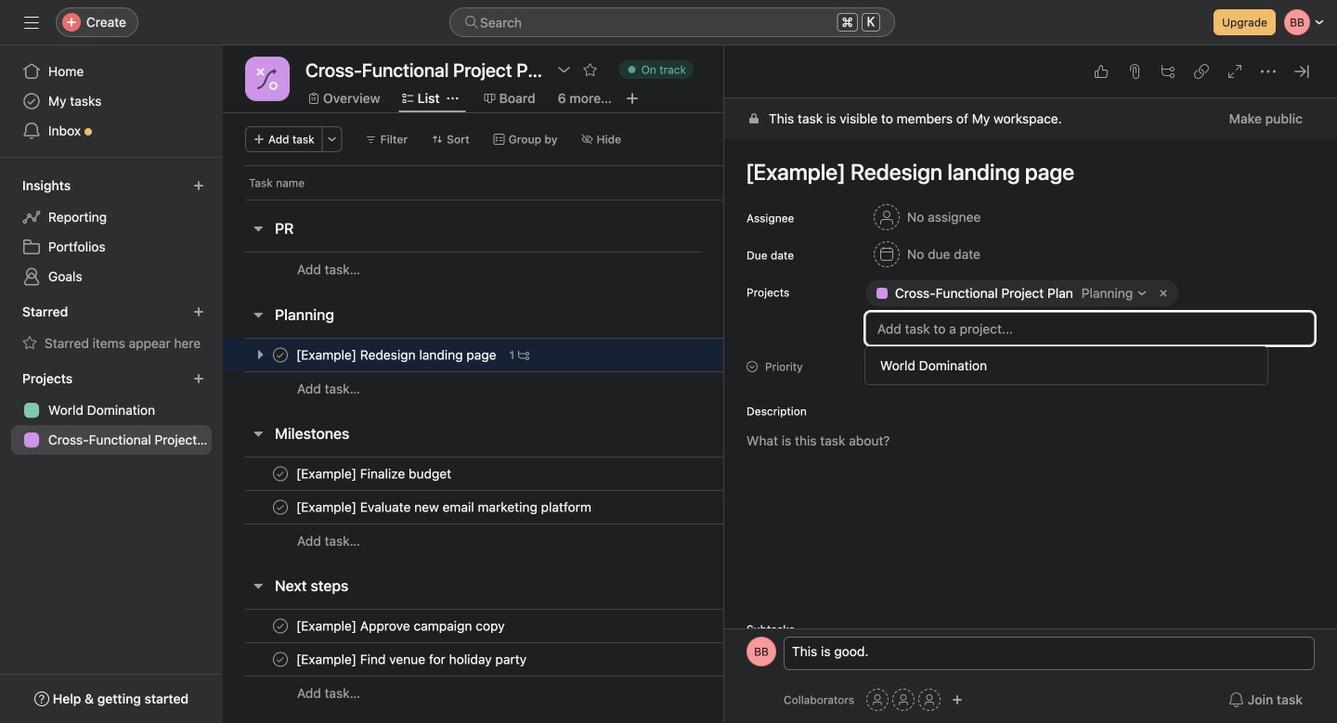 Task type: vqa. For each thing, say whether or not it's contained in the screenshot.
More actions image
yes



Task type: describe. For each thing, give the bounding box(es) containing it.
[example] find venue for holiday party cell
[[223, 643, 725, 677]]

open user profile image
[[747, 637, 777, 667]]

mark complete checkbox inside "[example] redesign landing page" cell
[[269, 344, 292, 366]]

new project or portfolio image
[[193, 373, 204, 385]]

copy task link image
[[1195, 64, 1210, 79]]

mark complete image for [example] approve campaign copy cell
[[269, 615, 292, 638]]

line_and_symbols image
[[256, 68, 279, 90]]

[example] evaluate new email marketing platform cell
[[223, 491, 725, 525]]

add or remove collaborators image
[[952, 695, 963, 706]]

insights element
[[0, 169, 223, 295]]

mark complete image for task name text box inside [example] finalize budget 'cell'
[[269, 463, 292, 485]]

collapse task list for this group image
[[251, 579, 266, 594]]

show options image
[[557, 62, 572, 77]]

collapse task list for this group image for header milestones tree grid
[[251, 426, 266, 441]]

add to starred image
[[583, 62, 598, 77]]

global element
[[0, 46, 223, 157]]

mark complete image for [example] evaluate new email marketing platform cell
[[269, 497, 292, 519]]

[example] finalize budget cell
[[223, 457, 725, 491]]

task name text field for [example] find venue for holiday party cell
[[293, 651, 532, 669]]

add subtask image
[[1161, 64, 1176, 79]]

[example] redesign landing page cell
[[223, 338, 725, 373]]

mark complete checkbox for task name text box inside [example] finalize budget 'cell'
[[269, 463, 292, 485]]

full screen image
[[1228, 64, 1243, 79]]

header next steps tree grid
[[223, 609, 904, 711]]

starred element
[[0, 295, 223, 362]]

task name text field inside "[example] redesign landing page" cell
[[293, 346, 502, 365]]

mark complete image for task name text field in the [example] find venue for holiday party cell
[[269, 649, 292, 671]]

task name text field for [example] finalize budget 'cell'
[[293, 465, 457, 484]]

Add task to a project... text field
[[866, 312, 1315, 346]]

remove image
[[1157, 286, 1172, 301]]

Mark complete checkbox
[[269, 497, 292, 519]]

1 collapse task list for this group image from the top
[[251, 221, 266, 236]]

task name text field for [example] approve campaign copy cell
[[293, 617, 511, 636]]

mark complete checkbox for task name text field in the [example] approve campaign copy cell
[[269, 615, 292, 638]]



Task type: locate. For each thing, give the bounding box(es) containing it.
row
[[223, 165, 793, 200], [245, 199, 725, 201], [223, 252, 904, 287], [223, 372, 904, 406], [223, 457, 904, 491], [223, 491, 904, 525], [223, 524, 904, 558], [223, 609, 904, 644], [223, 643, 904, 677], [223, 676, 904, 711]]

1 task name text field from the top
[[293, 346, 502, 365]]

Mark complete checkbox
[[269, 344, 292, 366], [269, 463, 292, 485], [269, 615, 292, 638], [269, 649, 292, 671]]

task name text field inside [example] find venue for holiday party cell
[[293, 651, 532, 669]]

mark complete image
[[269, 344, 292, 366], [269, 497, 292, 519], [269, 615, 292, 638]]

collapse task list for this group image for the header planning tree grid
[[251, 307, 266, 322]]

3 mark complete image from the top
[[269, 615, 292, 638]]

2 task name text field from the top
[[293, 498, 597, 517]]

1 task name text field from the top
[[293, 465, 457, 484]]

mark complete image inside "[example] redesign landing page" cell
[[269, 344, 292, 366]]

projects element
[[0, 362, 223, 459]]

2 mark complete image from the top
[[269, 649, 292, 671]]

add tab image
[[625, 91, 640, 106]]

1 vertical spatial task name text field
[[293, 498, 597, 517]]

task name text field inside [example] finalize budget 'cell'
[[293, 465, 457, 484]]

4 mark complete checkbox from the top
[[269, 649, 292, 671]]

mark complete image inside [example] approve campaign copy cell
[[269, 615, 292, 638]]

3 mark complete checkbox from the top
[[269, 615, 292, 638]]

hide sidebar image
[[24, 15, 39, 30]]

close details image
[[1295, 64, 1310, 79]]

[example] redesign landing page dialog
[[725, 0, 1338, 724]]

task name text field inside [example] approve campaign copy cell
[[293, 617, 511, 636]]

mark complete checkbox inside [example] approve campaign copy cell
[[269, 615, 292, 638]]

header milestones tree grid
[[223, 457, 904, 558]]

1 vertical spatial mark complete image
[[269, 649, 292, 671]]

tab actions image
[[447, 93, 459, 104]]

new insights image
[[193, 180, 204, 191]]

Task name text field
[[293, 465, 457, 484], [293, 498, 597, 517]]

0 vertical spatial task name text field
[[293, 465, 457, 484]]

1 vertical spatial task name text field
[[293, 617, 511, 636]]

0 vertical spatial task name text field
[[293, 346, 502, 365]]

more actions for this task image
[[1262, 64, 1276, 79]]

mark complete image inside [example] finalize budget 'cell'
[[269, 463, 292, 485]]

main content
[[725, 98, 1338, 724]]

2 vertical spatial mark complete image
[[269, 615, 292, 638]]

3 task name text field from the top
[[293, 651, 532, 669]]

header planning tree grid
[[223, 338, 904, 406]]

3 collapse task list for this group image from the top
[[251, 426, 266, 441]]

expand subtask list for the task [example] redesign landing page image
[[253, 347, 268, 362]]

task name text field for [example] evaluate new email marketing platform cell
[[293, 498, 597, 517]]

mark complete checkbox for task name text field in the [example] find venue for holiday party cell
[[269, 649, 292, 671]]

0 likes. click to like this task image
[[1094, 64, 1109, 79]]

1 mark complete image from the top
[[269, 463, 292, 485]]

0 vertical spatial mark complete image
[[269, 463, 292, 485]]

2 collapse task list for this group image from the top
[[251, 307, 266, 322]]

Task Name text field
[[734, 150, 1315, 193]]

[example] approve campaign copy cell
[[223, 609, 725, 644]]

2 vertical spatial task name text field
[[293, 651, 532, 669]]

collapse task list for this group image
[[251, 221, 266, 236], [251, 307, 266, 322], [251, 426, 266, 441]]

None field
[[450, 7, 896, 37]]

2 mark complete image from the top
[[269, 497, 292, 519]]

0 vertical spatial mark complete image
[[269, 344, 292, 366]]

task name text field inside [example] evaluate new email marketing platform cell
[[293, 498, 597, 517]]

2 vertical spatial collapse task list for this group image
[[251, 426, 266, 441]]

2 mark complete checkbox from the top
[[269, 463, 292, 485]]

1 vertical spatial mark complete image
[[269, 497, 292, 519]]

1 mark complete checkbox from the top
[[269, 344, 292, 366]]

more actions image
[[327, 134, 338, 145]]

mark complete image inside [example] find venue for holiday party cell
[[269, 649, 292, 671]]

None text field
[[301, 53, 548, 86]]

Task name text field
[[293, 346, 502, 365], [293, 617, 511, 636], [293, 651, 532, 669]]

mark complete image
[[269, 463, 292, 485], [269, 649, 292, 671]]

0 vertical spatial collapse task list for this group image
[[251, 221, 266, 236]]

Search tasks, projects, and more text field
[[450, 7, 896, 37]]

attachments: add a file to this task, [example] redesign landing page image
[[1128, 64, 1143, 79]]

mark complete checkbox inside [example] finalize budget 'cell'
[[269, 463, 292, 485]]

1 vertical spatial collapse task list for this group image
[[251, 307, 266, 322]]

mark complete image inside [example] evaluate new email marketing platform cell
[[269, 497, 292, 519]]

mark complete checkbox inside [example] find venue for holiday party cell
[[269, 649, 292, 671]]

edit comment document
[[785, 642, 1315, 683]]

1 subtask image
[[518, 350, 530, 361]]

1 mark complete image from the top
[[269, 344, 292, 366]]

2 task name text field from the top
[[293, 617, 511, 636]]

add items to starred image
[[193, 307, 204, 318]]



